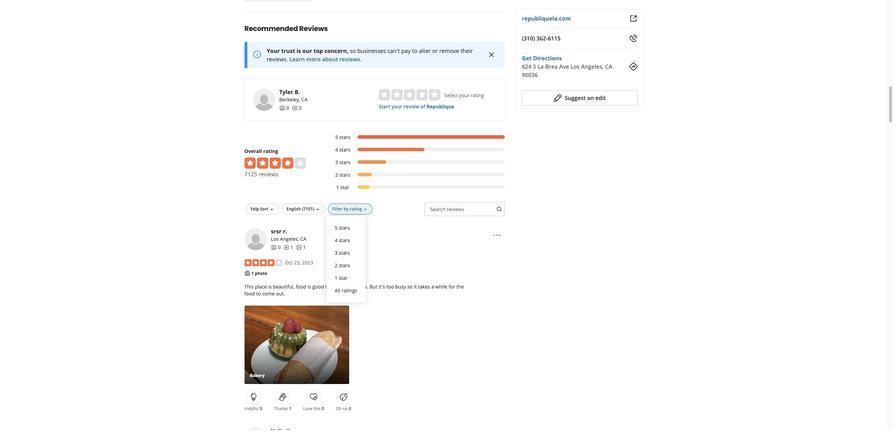 Task type: vqa. For each thing, say whether or not it's contained in the screenshot.


Task type: locate. For each thing, give the bounding box(es) containing it.
1 horizontal spatial to
[[412, 47, 417, 55]]

4 stars inside 'element'
[[335, 146, 350, 153]]

(0 reactions) element
[[260, 406, 262, 412], [322, 406, 324, 412], [349, 406, 351, 412]]

it's
[[379, 284, 385, 290]]

is left our
[[297, 47, 301, 55]]

6115
[[548, 35, 561, 42]]

0 right helpful
[[260, 406, 262, 412]]

1 photo
[[251, 271, 267, 277]]

0 horizontal spatial to
[[256, 291, 261, 297]]

1 horizontal spatial is
[[297, 47, 301, 55]]

friends element for tyler b.
[[279, 105, 289, 112]]

2 for filter reviews by 2 stars rating element at the top of page
[[335, 172, 338, 178]]

0 vertical spatial your
[[459, 92, 470, 99]]

1 horizontal spatial reviews.
[[339, 55, 362, 63]]

ave
[[559, 63, 569, 70]]

ca
[[605, 63, 612, 70], [301, 96, 308, 103], [300, 236, 306, 242]]

reviews element for b.
[[292, 105, 302, 112]]

reviews.
[[267, 55, 288, 63], [339, 55, 362, 63]]

1 vertical spatial 4 star rating image
[[244, 259, 282, 266]]

0 vertical spatial so
[[350, 47, 356, 55]]

0 horizontal spatial los
[[271, 236, 279, 242]]

0 horizontal spatial reviews
[[259, 171, 278, 178]]

0 left 16 review v2 image
[[278, 244, 281, 251]]

to right pay
[[412, 47, 417, 55]]

2 stars button
[[332, 259, 360, 272]]

stars for 5 stars button
[[339, 225, 350, 231]]

ca up photos element
[[300, 236, 306, 242]]

reviews
[[259, 171, 278, 178], [447, 206, 464, 213]]

filter
[[332, 206, 343, 212]]

1 horizontal spatial angeles,
[[581, 63, 604, 70]]

rating for filter by rating
[[350, 206, 362, 212]]

0 vertical spatial ca
[[605, 63, 612, 70]]

0 horizontal spatial (0 reactions) element
[[260, 406, 262, 412]]

4 stars for filter reviews by 4 stars rating 'element'
[[335, 146, 350, 153]]

2 horizontal spatial rating
[[471, 92, 484, 99]]

1 photo link
[[251, 271, 267, 277]]

1 horizontal spatial rating
[[350, 206, 362, 212]]

0 vertical spatial friends element
[[279, 105, 289, 112]]

their inside so businesses can't pay to alter or remove their reviews.
[[461, 47, 473, 55]]

this place is beautiful, food is good i like their pastries. but it's too busy so it takes a while for the food to come out.
[[244, 284, 464, 297]]

1 horizontal spatial los
[[571, 63, 580, 70]]

16 review v2 image
[[292, 105, 297, 111]]

3 stars for 3 stars 'button'
[[335, 250, 350, 256]]

0 vertical spatial 3
[[335, 159, 338, 166]]

0 horizontal spatial 16 friends v2 image
[[271, 245, 277, 250]]

4 star rating image up 7125 reviews
[[244, 158, 306, 169]]

624
[[522, 63, 532, 70]]

1 vertical spatial 4
[[335, 237, 338, 244]]

1 vertical spatial reviews element
[[283, 244, 293, 251]]

angeles, down r.
[[280, 236, 299, 242]]

to inside this place is beautiful, food is good i like their pastries. but it's too busy so it takes a while for the food to come out.
[[256, 291, 261, 297]]

(0 reactions) element for love this 0
[[322, 406, 324, 412]]

(310)
[[522, 35, 535, 42]]

0 vertical spatial angeles,
[[581, 63, 604, 70]]

your
[[267, 47, 280, 55]]

los down srsr at the left bottom
[[271, 236, 279, 242]]

4 stars
[[335, 146, 350, 153], [335, 237, 350, 244]]

1 vertical spatial your
[[392, 103, 402, 110]]

get directions 624 s la brea ave los angeles, ca 90036
[[522, 54, 612, 79]]

1 vertical spatial los
[[271, 236, 279, 242]]

3 (0 reactions) element from the left
[[349, 406, 351, 412]]

1 vertical spatial 5 stars
[[335, 225, 350, 231]]

1 vertical spatial 2
[[335, 262, 338, 269]]

busy
[[395, 284, 406, 290]]

0 vertical spatial 2
[[335, 172, 338, 178]]

16 friends v2 image
[[279, 105, 285, 111], [271, 245, 277, 250]]

23,
[[294, 259, 301, 266]]

1 vertical spatial to
[[256, 291, 261, 297]]

1 vertical spatial 5
[[335, 225, 338, 231]]

1 vertical spatial rating
[[263, 148, 278, 154]]

0 vertical spatial 1 star
[[336, 184, 349, 191]]

select your rating
[[444, 92, 484, 99]]

2 4 star rating image from the top
[[244, 259, 282, 266]]

0 vertical spatial los
[[571, 63, 580, 70]]

rating right overall
[[263, 148, 278, 154]]

2
[[335, 172, 338, 178], [335, 262, 338, 269]]

tyler b. berkeley, ca
[[279, 88, 308, 103]]

reviews. down concern,
[[339, 55, 362, 63]]

3 inside 'button'
[[335, 250, 338, 256]]

2 stars up by at the top left of page
[[335, 172, 350, 178]]

0 vertical spatial 2 stars
[[335, 172, 350, 178]]

businesses
[[357, 47, 386, 55]]

3 for 3 stars 'button'
[[335, 250, 338, 256]]

0 vertical spatial 4
[[335, 146, 338, 153]]

ratings
[[342, 287, 357, 294]]

your right start at the top of the page
[[392, 103, 402, 110]]

  text field
[[425, 202, 505, 216]]

1 vertical spatial 3
[[335, 250, 338, 256]]

1 vertical spatial ca
[[301, 96, 308, 103]]

0 horizontal spatial is
[[268, 284, 272, 290]]

1 up like
[[335, 275, 338, 281]]

food
[[296, 284, 306, 290], [244, 291, 255, 297]]

info alert
[[244, 42, 505, 68]]

is for beautiful,
[[268, 284, 272, 290]]

filter reviews by 3 stars rating element
[[328, 159, 505, 166]]

2 stars for filter reviews by 2 stars rating element at the top of page
[[335, 172, 350, 178]]

filter reviews by 1 star rating element
[[328, 184, 505, 191]]

get directions link
[[522, 54, 562, 62]]

0 vertical spatial 3 stars
[[335, 159, 350, 166]]

oh no 0
[[336, 406, 351, 412]]

(7101)
[[302, 206, 314, 212]]

angeles, inside "srsr r. los angeles, ca"
[[280, 236, 299, 242]]

1 horizontal spatial 16 friends v2 image
[[279, 105, 285, 111]]

tyler b. link
[[279, 88, 300, 96]]

search reviews
[[430, 206, 464, 213]]

1 (0 reactions) element from the left
[[260, 406, 262, 412]]

oct 23, 2023
[[285, 259, 313, 266]]

reviews right search
[[447, 206, 464, 213]]

1 star up like
[[335, 275, 348, 281]]

reviews right 7125
[[259, 171, 278, 178]]

2 (0 reactions) element from the left
[[322, 406, 324, 412]]

filter reviews by 2 stars rating element
[[328, 172, 505, 179]]

2 horizontal spatial (0 reactions) element
[[349, 406, 351, 412]]

1
[[336, 184, 339, 191], [290, 244, 293, 251], [303, 244, 306, 251], [251, 271, 254, 277], [335, 275, 338, 281], [289, 406, 291, 412]]

start
[[379, 103, 390, 110]]

photo of tyler b. image
[[253, 89, 275, 111]]

reviews for search reviews
[[447, 206, 464, 213]]

rating right by at the top left of page
[[350, 206, 362, 212]]

16 chevron down v2 image inside filter by rating dropdown button
[[363, 207, 368, 212]]

los inside get directions 624 s la brea ave los angeles, ca 90036
[[571, 63, 580, 70]]

1 horizontal spatial 16 chevron down v2 image
[[363, 207, 368, 212]]

5 stars
[[335, 134, 350, 141], [335, 225, 350, 231]]

16 chevron down v2 image right filter by rating
[[363, 207, 368, 212]]

rating element
[[379, 89, 440, 100]]

1 vertical spatial friends element
[[271, 244, 281, 251]]

3 stars for filter reviews by 3 stars rating element
[[335, 159, 350, 166]]

1 4 star rating image from the top
[[244, 158, 306, 169]]

4 inside button
[[335, 237, 338, 244]]

0 vertical spatial star
[[341, 184, 349, 191]]

2 up the filter
[[335, 172, 338, 178]]

0 vertical spatial reviews
[[259, 171, 278, 178]]

star down 2 stars button
[[339, 275, 348, 281]]

2 vertical spatial rating
[[350, 206, 362, 212]]

None radio
[[391, 89, 403, 100], [404, 89, 415, 100], [391, 89, 403, 100], [404, 89, 415, 100]]

1 vertical spatial 3 stars
[[335, 250, 350, 256]]

1 vertical spatial star
[[339, 275, 348, 281]]

2 16 chevron down v2 image from the left
[[363, 207, 368, 212]]

0 horizontal spatial rating
[[263, 148, 278, 154]]

1 vertical spatial 4 stars
[[335, 237, 350, 244]]

4 stars inside button
[[335, 237, 350, 244]]

to down place on the bottom left
[[256, 291, 261, 297]]

0 vertical spatial food
[[296, 284, 306, 290]]

s
[[533, 63, 536, 70]]

362-
[[537, 35, 548, 42]]

1 vertical spatial their
[[337, 284, 348, 290]]

90036
[[522, 71, 538, 79]]

yelp sort
[[250, 206, 268, 212]]

5 stars for "filter reviews by 5 stars rating" element
[[335, 134, 350, 141]]

0 vertical spatial to
[[412, 47, 417, 55]]

stars for 2 stars button
[[339, 262, 350, 269]]

your for start
[[392, 103, 402, 110]]

0 horizontal spatial your
[[392, 103, 402, 110]]

remove
[[439, 47, 459, 55]]

0 vertical spatial 4 star rating image
[[244, 158, 306, 169]]

1 16 chevron down v2 image from the left
[[269, 207, 275, 212]]

rating inside dropdown button
[[350, 206, 362, 212]]

1 star button
[[332, 272, 360, 285]]

1 horizontal spatial your
[[459, 92, 470, 99]]

2 stars
[[335, 172, 350, 178], [335, 262, 350, 269]]

0 horizontal spatial angeles,
[[280, 236, 299, 242]]

3 stars inside 3 stars 'button'
[[335, 250, 350, 256]]

los
[[571, 63, 580, 70], [271, 236, 279, 242]]

your for select
[[459, 92, 470, 99]]

is inside info "alert"
[[297, 47, 301, 55]]

is up come
[[268, 284, 272, 290]]

0 vertical spatial 4 stars
[[335, 146, 350, 153]]

1 right 16 review v2 image
[[290, 244, 293, 251]]

reviews element containing 1
[[283, 244, 293, 251]]

16 chevron down v2 image right sort at the top left
[[269, 207, 275, 212]]

stars inside 'element'
[[339, 146, 350, 153]]

your
[[459, 92, 470, 99], [392, 103, 402, 110]]

0 right 'no'
[[349, 406, 351, 412]]

16 chevron down v2 image
[[269, 207, 275, 212], [363, 207, 368, 212]]

1 horizontal spatial reviews
[[447, 206, 464, 213]]

all
[[335, 287, 340, 294]]

24 directions v2 image
[[629, 62, 638, 71]]

4 star rating image
[[244, 158, 306, 169], [244, 259, 282, 266]]

1 vertical spatial reviews
[[447, 206, 464, 213]]

so inside so businesses can't pay to alter or remove their reviews.
[[350, 47, 356, 55]]

reviews element for r.
[[283, 244, 293, 251]]

0 horizontal spatial 16 chevron down v2 image
[[269, 207, 275, 212]]

friends element left 16 review v2 image
[[271, 244, 281, 251]]

our
[[303, 47, 312, 55]]

friends element down berkeley,
[[279, 105, 289, 112]]

stars inside 'button'
[[339, 250, 350, 256]]

16 friends v2 image down berkeley,
[[279, 105, 285, 111]]

(0 reactions) element right helpful
[[260, 406, 262, 412]]

ca left the 24 directions v2 image
[[605, 63, 612, 70]]

reviews element left 16 photos v2
[[283, 244, 293, 251]]

16 chevron down v2 image
[[315, 207, 320, 212]]

0 horizontal spatial their
[[337, 284, 348, 290]]

stars inside button
[[339, 225, 350, 231]]

brea
[[545, 63, 558, 70]]

None radio
[[379, 89, 390, 100], [417, 89, 428, 100], [429, 89, 440, 100], [379, 89, 390, 100], [417, 89, 428, 100], [429, 89, 440, 100]]

2 stars down 3 stars 'button'
[[335, 262, 350, 269]]

0 vertical spatial reviews element
[[292, 105, 302, 112]]

4 inside 'element'
[[335, 146, 338, 153]]

16 camera v2 image
[[244, 271, 250, 276]]

7125 reviews
[[244, 171, 278, 178]]

it
[[414, 284, 417, 290]]

rating
[[471, 92, 484, 99], [263, 148, 278, 154], [350, 206, 362, 212]]

suggest an edit button
[[522, 90, 638, 106]]

4 for filter reviews by 4 stars rating 'element'
[[335, 146, 338, 153]]

friends element
[[279, 105, 289, 112], [271, 244, 281, 251]]

reviews element
[[292, 105, 302, 112], [283, 244, 293, 251]]

star inside button
[[339, 275, 348, 281]]

5 for 5 stars button
[[335, 225, 338, 231]]

rating right select
[[471, 92, 484, 99]]

1 vertical spatial food
[[244, 291, 255, 297]]

0 vertical spatial 16 friends v2 image
[[279, 105, 285, 111]]

los right ave
[[571, 63, 580, 70]]

this
[[244, 284, 254, 290]]

1 vertical spatial 1 star
[[335, 275, 348, 281]]

all ratings
[[335, 287, 357, 294]]

srsr
[[271, 228, 282, 235]]

16 friends v2 image for srsr
[[271, 245, 277, 250]]

2 vertical spatial ca
[[300, 236, 306, 242]]

is left good
[[308, 284, 311, 290]]

angeles, right ave
[[581, 63, 604, 70]]

tyler
[[279, 88, 293, 96]]

filter reviews by 5 stars rating element
[[328, 134, 505, 141]]

1 inside photos element
[[303, 244, 306, 251]]

so right concern,
[[350, 47, 356, 55]]

3 stars inside filter reviews by 3 stars rating element
[[335, 159, 350, 166]]

republiquela.com
[[522, 15, 571, 22]]

1 vertical spatial angeles,
[[280, 236, 299, 242]]

food left good
[[296, 284, 306, 290]]

2 down 3 stars 'button'
[[335, 262, 338, 269]]

4 star rating image up photo
[[244, 259, 282, 266]]

1 star
[[336, 184, 349, 191], [335, 275, 348, 281]]

2 stars inside button
[[335, 262, 350, 269]]

1 horizontal spatial so
[[407, 284, 413, 290]]

1 star inside button
[[335, 275, 348, 281]]

3 stars
[[335, 159, 350, 166], [335, 250, 350, 256]]

0 vertical spatial rating
[[471, 92, 484, 99]]

reviews element containing 0
[[292, 105, 302, 112]]

0 vertical spatial 5
[[335, 134, 338, 141]]

4 star rating image for 7125 reviews
[[244, 158, 306, 169]]

(0 reactions) element right 'no'
[[349, 406, 351, 412]]

1 horizontal spatial (0 reactions) element
[[322, 406, 324, 412]]

search image
[[497, 207, 502, 212]]

1 vertical spatial 16 friends v2 image
[[271, 245, 277, 250]]

star for filter reviews by 1 star rating element
[[341, 184, 349, 191]]

ca inside tyler b. berkeley, ca
[[301, 96, 308, 103]]

1 horizontal spatial their
[[461, 47, 473, 55]]

5 stars inside button
[[335, 225, 350, 231]]

ca inside "srsr r. los angeles, ca"
[[300, 236, 306, 242]]

menu image
[[493, 231, 501, 240]]

24 pencil v2 image
[[554, 94, 562, 102]]

reviews. down your
[[267, 55, 288, 63]]

thanks 1
[[274, 406, 291, 412]]

1 star up by at the top left of page
[[336, 184, 349, 191]]

ca right berkeley,
[[301, 96, 308, 103]]

english
[[287, 206, 301, 212]]

republique
[[427, 103, 454, 110]]

your right select
[[459, 92, 470, 99]]

16 chevron down v2 image for yelp sort
[[269, 207, 275, 212]]

(0 reactions) element for helpful 0
[[260, 406, 262, 412]]

1 vertical spatial 2 stars
[[335, 262, 350, 269]]

1 right 16 photos v2
[[303, 244, 306, 251]]

republiquela.com link
[[522, 15, 571, 22]]

food down this
[[244, 291, 255, 297]]

0 vertical spatial 5 stars
[[335, 134, 350, 141]]

so left it
[[407, 284, 413, 290]]

5 inside button
[[335, 225, 338, 231]]

1 right 16 camera v2 image
[[251, 271, 254, 277]]

0 vertical spatial their
[[461, 47, 473, 55]]

0 horizontal spatial reviews.
[[267, 55, 288, 63]]

star up by at the top left of page
[[341, 184, 349, 191]]

like
[[328, 284, 336, 290]]

2 reviews. from the left
[[339, 55, 362, 63]]

24 external link v2 image
[[629, 14, 638, 23]]

16 friends v2 image left 16 review v2 image
[[271, 245, 277, 250]]

(0 reactions) element right this
[[322, 406, 324, 412]]

oh
[[336, 406, 342, 412]]

reviews element down berkeley,
[[292, 105, 302, 112]]

0 horizontal spatial so
[[350, 47, 356, 55]]

16 chevron down v2 image inside yelp sort 'popup button'
[[269, 207, 275, 212]]

recommended reviews
[[244, 24, 328, 33]]

stars for filter reviews by 3 stars rating element
[[339, 159, 350, 166]]

2 inside button
[[335, 262, 338, 269]]

1 vertical spatial so
[[407, 284, 413, 290]]

la
[[538, 63, 544, 70]]

1 reviews. from the left
[[267, 55, 288, 63]]



Task type: describe. For each thing, give the bounding box(es) containing it.
0 right 16 review v2 icon
[[299, 105, 302, 111]]

love this 0
[[303, 406, 324, 412]]

come
[[262, 291, 275, 297]]

1 inside button
[[335, 275, 338, 281]]

reviews. inside so businesses can't pay to alter or remove their reviews.
[[267, 55, 288, 63]]

yelp
[[250, 206, 259, 212]]

berkeley,
[[279, 96, 300, 103]]

by
[[344, 206, 349, 212]]

review
[[404, 103, 419, 110]]

srsr r. link
[[271, 228, 287, 235]]

(no rating) image
[[379, 89, 440, 100]]

alter
[[419, 47, 431, 55]]

4 stars for 4 stars button
[[335, 237, 350, 244]]

angeles, inside get directions 624 s la brea ave los angeles, ca 90036
[[581, 63, 604, 70]]

photos element
[[296, 244, 306, 251]]

rating for select your rating
[[471, 92, 484, 99]]

24 phone v2 image
[[629, 34, 638, 43]]

for
[[449, 284, 455, 290]]

1 star for filter reviews by 1 star rating element
[[336, 184, 349, 191]]

takes
[[418, 284, 430, 290]]

2 stars for 2 stars button
[[335, 262, 350, 269]]

an
[[587, 94, 594, 102]]

close image
[[487, 51, 496, 59]]

4 for 4 stars button
[[335, 237, 338, 244]]

search
[[430, 206, 446, 213]]

their inside this place is beautiful, food is good i like their pastries. but it's too busy so it takes a while for the food to come out.
[[337, 284, 348, 290]]

to inside so businesses can't pay to alter or remove their reviews.
[[412, 47, 417, 55]]

los inside "srsr r. los angeles, ca"
[[271, 236, 279, 242]]

16 review v2 image
[[283, 245, 289, 250]]

concern,
[[325, 47, 349, 55]]

overall
[[244, 148, 262, 154]]

the
[[457, 284, 464, 290]]

a
[[431, 284, 434, 290]]

too
[[386, 284, 394, 290]]

yelp sort button
[[246, 204, 279, 215]]

1 star for 1 star button
[[335, 275, 348, 281]]

get
[[522, 54, 532, 62]]

learn more about reviews. link
[[289, 55, 362, 63]]

pay
[[401, 47, 411, 55]]

  text field inside recommended reviews element
[[425, 202, 505, 216]]

r.
[[283, 228, 287, 235]]

start your review of republique
[[379, 103, 454, 110]]

helpful 0
[[245, 406, 262, 412]]

so businesses can't pay to alter or remove their reviews.
[[267, 47, 473, 63]]

english (7101)
[[287, 206, 314, 212]]

2 for 2 stars button
[[335, 262, 338, 269]]

stars for "filter reviews by 5 stars rating" element
[[339, 134, 350, 141]]

sort
[[260, 206, 268, 212]]

(0 reactions) element for oh no 0
[[349, 406, 351, 412]]

3 for filter reviews by 3 stars rating element
[[335, 159, 338, 166]]

1 horizontal spatial food
[[296, 284, 306, 290]]

(1 reaction) element
[[289, 406, 291, 412]]

recommended
[[244, 24, 298, 33]]

i
[[325, 284, 327, 290]]

0 left 16 review v2 icon
[[286, 105, 289, 111]]

this
[[314, 406, 321, 412]]

photo
[[255, 271, 267, 277]]

suggest an edit
[[565, 94, 606, 102]]

filter by rating
[[332, 206, 362, 212]]

photo of srsr r. image
[[244, 228, 267, 250]]

directions
[[533, 54, 562, 62]]

7125
[[244, 171, 257, 178]]

is for our
[[297, 47, 301, 55]]

overall rating
[[244, 148, 278, 154]]

helpful
[[245, 406, 259, 412]]

beautiful,
[[273, 284, 295, 290]]

friends element for srsr r.
[[271, 244, 281, 251]]

more
[[306, 55, 321, 63]]

0 right this
[[322, 406, 324, 412]]

filter by rating button
[[328, 204, 373, 215]]

stars for filter reviews by 4 stars rating 'element'
[[339, 146, 350, 153]]

so inside this place is beautiful, food is good i like their pastries. but it's too busy so it takes a while for the food to come out.
[[407, 284, 413, 290]]

top
[[314, 47, 323, 55]]

stars for filter reviews by 2 stars rating element at the top of page
[[339, 172, 350, 178]]

16 friends v2 image for tyler
[[279, 105, 285, 111]]

learn
[[289, 55, 305, 63]]

oct
[[285, 259, 293, 266]]

16 chevron down v2 image for filter by rating
[[363, 207, 368, 212]]

your trust is our top concern,
[[267, 47, 349, 55]]

2023
[[302, 259, 313, 266]]

1 up the filter
[[336, 184, 339, 191]]

recommended reviews element
[[222, 12, 527, 431]]

5 stars for 5 stars button
[[335, 225, 350, 231]]

about
[[322, 55, 338, 63]]

edit
[[596, 94, 606, 102]]

good
[[312, 284, 324, 290]]

b.
[[295, 88, 300, 96]]

3 stars button
[[332, 247, 360, 259]]

pastries.
[[349, 284, 368, 290]]

stars for 4 stars button
[[339, 237, 350, 244]]

filter reviews by 4 stars rating element
[[328, 146, 505, 153]]

trust
[[281, 47, 295, 55]]

ca inside get directions 624 s la brea ave los angeles, ca 90036
[[605, 63, 612, 70]]

24 info v2 image
[[253, 50, 261, 59]]

suggest
[[565, 94, 586, 102]]

can't
[[387, 47, 400, 55]]

5 stars button
[[332, 222, 360, 234]]

while
[[435, 284, 447, 290]]

4 star rating image for oct 23, 2023
[[244, 259, 282, 266]]

srsr r. los angeles, ca
[[271, 228, 306, 242]]

thanks
[[274, 406, 288, 412]]

1 right thanks
[[289, 406, 291, 412]]

reviews for 7125 reviews
[[259, 171, 278, 178]]

english (7101) button
[[282, 204, 325, 215]]

all ratings button
[[332, 285, 360, 297]]

2 horizontal spatial is
[[308, 284, 311, 290]]

or
[[432, 47, 438, 55]]

4 stars button
[[332, 234, 360, 247]]

(310) 362-6115
[[522, 35, 561, 42]]

no
[[343, 406, 348, 412]]

16 photos v2 image
[[296, 245, 302, 250]]

0 horizontal spatial food
[[244, 291, 255, 297]]

out.
[[276, 291, 285, 297]]

5 for "filter reviews by 5 stars rating" element
[[335, 134, 338, 141]]

of
[[421, 103, 425, 110]]

stars for 3 stars 'button'
[[339, 250, 350, 256]]

reviews
[[299, 24, 328, 33]]

star for 1 star button
[[339, 275, 348, 281]]

learn more about reviews.
[[289, 55, 362, 63]]

place
[[255, 284, 267, 290]]



